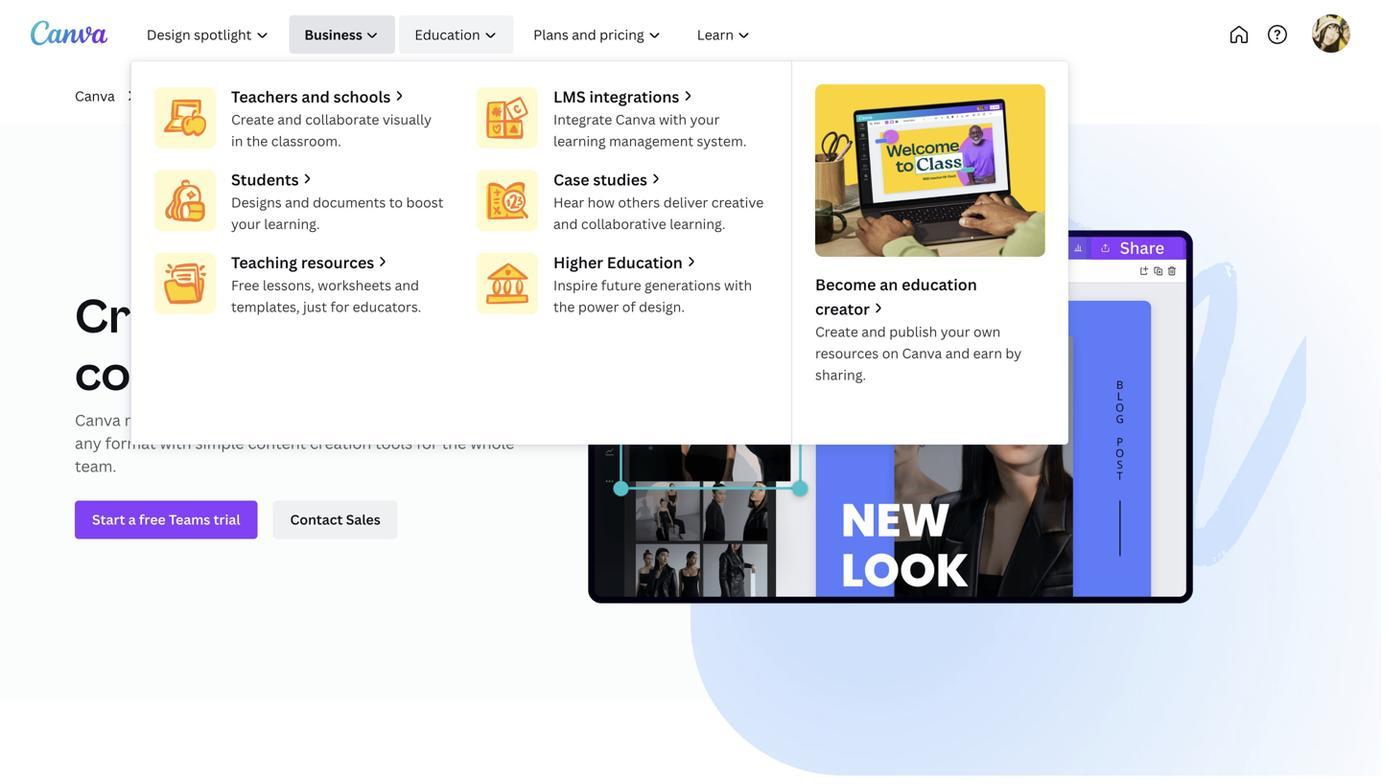 Task type: locate. For each thing, give the bounding box(es) containing it.
and
[[302, 86, 330, 107], [277, 110, 302, 129], [285, 193, 309, 211], [553, 215, 578, 233], [395, 276, 419, 294], [862, 323, 886, 341], [945, 344, 970, 363]]

learning. down deliver
[[670, 215, 725, 233]]

and left earn at the right top
[[945, 344, 970, 363]]

of
[[622, 298, 636, 316]]

0 horizontal spatial learning.
[[264, 215, 320, 233]]

create inside create better content, faster canva makes it easy to design high-quality creative content for any format with simple content creation tools for the whole team.
[[75, 283, 233, 346]]

collaborate
[[305, 110, 379, 129]]

how
[[588, 193, 615, 211]]

your
[[690, 110, 720, 129], [231, 215, 261, 233], [941, 323, 970, 341]]

with
[[659, 110, 687, 129], [724, 276, 752, 294], [160, 433, 191, 454]]

faster up quality
[[278, 341, 420, 404]]

management
[[609, 132, 693, 150]]

and inside hear how others deliver creative and collaborative learning.
[[553, 215, 578, 233]]

0 horizontal spatial to
[[226, 410, 242, 431]]

content,
[[374, 87, 429, 105], [75, 341, 269, 404]]

content
[[454, 410, 512, 431], [248, 433, 306, 454]]

1 vertical spatial faster
[[278, 341, 420, 404]]

creative inside hear how others deliver creative and collaborative learning.
[[711, 193, 764, 211]]

to
[[389, 193, 403, 211], [226, 410, 242, 431]]

to left boost
[[389, 193, 403, 211]]

content, up it
[[75, 341, 269, 404]]

0 vertical spatial content,
[[374, 87, 429, 105]]

1 vertical spatial better
[[242, 283, 392, 346]]

and down students
[[285, 193, 309, 211]]

lessons,
[[263, 276, 314, 294]]

canva inside 'integrate canva with your learning management system.'
[[615, 110, 656, 129]]

with inside 'integrate canva with your learning management system.'
[[659, 110, 687, 129]]

with up management
[[659, 110, 687, 129]]

learning
[[553, 132, 606, 150]]

1 learning. from the left
[[264, 215, 320, 233]]

on
[[882, 344, 899, 363]]

2 vertical spatial with
[[160, 433, 191, 454]]

1 horizontal spatial the
[[442, 433, 466, 454]]

and up classroom.
[[277, 110, 302, 129]]

0 horizontal spatial with
[[160, 433, 191, 454]]

learning. inside designs and documents to boost your learning.
[[264, 215, 320, 233]]

learning. up teaching resources
[[264, 215, 320, 233]]

1 vertical spatial with
[[724, 276, 752, 294]]

create and publish your own resources on canva and earn by sharing.
[[815, 323, 1022, 384]]

0 horizontal spatial content
[[248, 433, 306, 454]]

content, inside create better content, faster canva makes it easy to design high-quality creative content for any format with simple content creation tools for the whole team.
[[75, 341, 269, 404]]

learning.
[[264, 215, 320, 233], [670, 215, 725, 233]]

0 vertical spatial the
[[246, 132, 268, 150]]

0 vertical spatial resources
[[301, 252, 374, 273]]

1 vertical spatial content
[[248, 433, 306, 454]]

0 vertical spatial better
[[330, 87, 370, 105]]

faster for create better content, faster
[[432, 87, 470, 105]]

content, up visually
[[374, 87, 429, 105]]

to up simple
[[226, 410, 242, 431]]

education up future
[[607, 252, 683, 273]]

resources inside create and publish your own resources on canva and earn by sharing.
[[815, 344, 879, 363]]

to inside create better content, faster canva makes it easy to design high-quality creative content for any format with simple content creation tools for the whole team.
[[226, 410, 242, 431]]

education inside 'menu'
[[607, 252, 683, 273]]

2 horizontal spatial your
[[941, 323, 970, 341]]

1 horizontal spatial content,
[[374, 87, 429, 105]]

education
[[902, 274, 977, 295]]

better
[[330, 87, 370, 105], [242, 283, 392, 346]]

educators.
[[353, 298, 421, 316]]

0 vertical spatial with
[[659, 110, 687, 129]]

create inside "create and collaborate visually in the classroom."
[[231, 110, 274, 129]]

hear how others deliver creative and collaborative learning.
[[553, 193, 764, 233]]

canva for teams link
[[146, 85, 252, 107]]

teams
[[211, 87, 252, 105]]

0 horizontal spatial faster
[[278, 341, 420, 404]]

1 vertical spatial to
[[226, 410, 242, 431]]

1 horizontal spatial with
[[659, 110, 687, 129]]

case studies
[[553, 169, 647, 190]]

education inside dropdown button
[[415, 25, 480, 43]]

the right in
[[246, 132, 268, 150]]

content, for create better content, faster canva makes it easy to design high-quality creative content for any format with simple content creation tools for the whole team.
[[75, 341, 269, 404]]

your inside 'integrate canva with your learning management system.'
[[690, 110, 720, 129]]

boost
[[406, 193, 444, 211]]

0 vertical spatial creative
[[711, 193, 764, 211]]

and down hear
[[553, 215, 578, 233]]

1 vertical spatial creative
[[390, 410, 450, 431]]

2 learning. from the left
[[670, 215, 725, 233]]

0 vertical spatial content
[[454, 410, 512, 431]]

easy
[[189, 410, 223, 431]]

education button
[[399, 15, 513, 54]]

0 vertical spatial education
[[415, 25, 480, 43]]

better inside create better content, faster canva makes it easy to design high-quality creative content for any format with simple content creation tools for the whole team.
[[242, 283, 392, 346]]

canva link
[[75, 85, 115, 107]]

and up educators. on the top
[[395, 276, 419, 294]]

hear
[[553, 193, 584, 211]]

and up "collaborate"
[[302, 86, 330, 107]]

the down inspire
[[553, 298, 575, 316]]

create for create better content, faster
[[283, 87, 326, 105]]

makes
[[124, 410, 171, 431]]

designs
[[231, 193, 282, 211]]

1 horizontal spatial your
[[690, 110, 720, 129]]

create better content, faster
[[283, 87, 470, 105]]

teaching
[[231, 252, 297, 273]]

resources up "sharing."
[[815, 344, 879, 363]]

creative
[[711, 193, 764, 211], [390, 410, 450, 431]]

faster inside create better content, faster canva makes it easy to design high-quality creative content for any format with simple content creation tools for the whole team.
[[278, 341, 420, 404]]

templates,
[[231, 298, 300, 316]]

1 horizontal spatial to
[[389, 193, 403, 211]]

1 horizontal spatial content
[[454, 410, 512, 431]]

0 vertical spatial your
[[690, 110, 720, 129]]

create inside create and publish your own resources on canva and earn by sharing.
[[815, 323, 858, 341]]

students
[[231, 169, 299, 190]]

education menu
[[130, 61, 1068, 445]]

2 horizontal spatial with
[[724, 276, 752, 294]]

1 horizontal spatial learning.
[[670, 215, 725, 233]]

your inside create and publish your own resources on canva and earn by sharing.
[[941, 323, 970, 341]]

system.
[[697, 132, 747, 150]]

1 vertical spatial education
[[607, 252, 683, 273]]

faster down education dropdown button
[[432, 87, 470, 105]]

creative up tools
[[390, 410, 450, 431]]

the
[[246, 132, 268, 150], [553, 298, 575, 316], [442, 433, 466, 454]]

1 horizontal spatial creative
[[711, 193, 764, 211]]

earn
[[973, 344, 1002, 363]]

1 vertical spatial the
[[553, 298, 575, 316]]

your left the own
[[941, 323, 970, 341]]

2 vertical spatial your
[[941, 323, 970, 341]]

0 horizontal spatial education
[[415, 25, 480, 43]]

canva
[[75, 87, 115, 105], [146, 87, 186, 105], [615, 110, 656, 129], [902, 344, 942, 363], [75, 410, 121, 431]]

your down designs
[[231, 215, 261, 233]]

create
[[283, 87, 326, 105], [231, 110, 274, 129], [75, 283, 233, 346], [815, 323, 858, 341]]

faster
[[432, 87, 470, 105], [278, 341, 420, 404]]

content up whole
[[454, 410, 512, 431]]

resources up worksheets
[[301, 252, 374, 273]]

2 vertical spatial the
[[442, 433, 466, 454]]

the inside "create and collaborate visually in the classroom."
[[246, 132, 268, 150]]

your for become an education creator
[[941, 323, 970, 341]]

integrate canva with your learning management system.
[[553, 110, 747, 150]]

for
[[189, 87, 208, 105], [330, 298, 349, 316], [516, 410, 538, 431], [416, 433, 438, 454]]

1 vertical spatial your
[[231, 215, 261, 233]]

with right the generations
[[724, 276, 752, 294]]

power
[[578, 298, 619, 316]]

creative right deliver
[[711, 193, 764, 211]]

become
[[815, 274, 876, 295]]

tools
[[375, 433, 412, 454]]

0 horizontal spatial content,
[[75, 341, 269, 404]]

education up create better content, faster
[[415, 25, 480, 43]]

0 horizontal spatial resources
[[301, 252, 374, 273]]

1 horizontal spatial faster
[[432, 87, 470, 105]]

1 vertical spatial resources
[[815, 344, 879, 363]]

your up system.
[[690, 110, 720, 129]]

content down design
[[248, 433, 306, 454]]

designs and documents to boost your learning.
[[231, 193, 444, 233]]

with inside inspire future generations with the power of design.
[[724, 276, 752, 294]]

0 horizontal spatial the
[[246, 132, 268, 150]]

0 horizontal spatial creative
[[390, 410, 450, 431]]

education
[[415, 25, 480, 43], [607, 252, 683, 273]]

1 horizontal spatial resources
[[815, 344, 879, 363]]

the left whole
[[442, 433, 466, 454]]

2 horizontal spatial the
[[553, 298, 575, 316]]

with down it
[[160, 433, 191, 454]]

resources
[[301, 252, 374, 273], [815, 344, 879, 363]]

0 horizontal spatial your
[[231, 215, 261, 233]]

your inside designs and documents to boost your learning.
[[231, 215, 261, 233]]

0 vertical spatial to
[[389, 193, 403, 211]]

0 vertical spatial faster
[[432, 87, 470, 105]]

canva inside create better content, faster canva makes it easy to design high-quality creative content for any format with simple content creation tools for the whole team.
[[75, 410, 121, 431]]

1 horizontal spatial education
[[607, 252, 683, 273]]

1 vertical spatial content,
[[75, 341, 269, 404]]



Task type: describe. For each thing, give the bounding box(es) containing it.
case
[[553, 169, 589, 190]]

free lessons, worksheets and templates, just for educators.
[[231, 276, 421, 316]]

faster for create better content, faster canva makes it easy to design high-quality creative content for any format with simple content creation tools for the whole team.
[[278, 341, 420, 404]]

sharing.
[[815, 366, 866, 384]]

and inside designs and documents to boost your learning.
[[285, 193, 309, 211]]

with inside create better content, faster canva makes it easy to design high-quality creative content for any format with simple content creation tools for the whole team.
[[160, 433, 191, 454]]

simple
[[195, 433, 244, 454]]

create for create better content, faster canva makes it easy to design high-quality creative content for any format with simple content creation tools for the whole team.
[[75, 283, 233, 346]]

your for lms integrations
[[690, 110, 720, 129]]

collaborative
[[581, 215, 666, 233]]

visually
[[382, 110, 432, 129]]

lms
[[553, 86, 586, 107]]

worksheets
[[318, 276, 391, 294]]

better for create better content, faster canva makes it easy to design high-quality creative content for any format with simple content creation tools for the whole team.
[[242, 283, 392, 346]]

and inside "create and collaborate visually in the classroom."
[[277, 110, 302, 129]]

content, for create better content, faster
[[374, 87, 429, 105]]

teachers and schools
[[231, 86, 391, 107]]

future
[[601, 276, 641, 294]]

canva for teams
[[146, 87, 252, 105]]

learning. inside hear how others deliver creative and collaborative learning.
[[670, 215, 725, 233]]

lms integrations
[[553, 86, 679, 107]]

creator
[[815, 299, 870, 319]]

the inside create better content, faster canva makes it easy to design high-quality creative content for any format with simple content creation tools for the whole team.
[[442, 433, 466, 454]]

the inside inspire future generations with the power of design.
[[553, 298, 575, 316]]

create for create and collaborate visually in the classroom.
[[231, 110, 274, 129]]

free
[[231, 276, 259, 294]]

and up on at the top of page
[[862, 323, 886, 341]]

higher
[[553, 252, 603, 273]]

studies
[[593, 169, 647, 190]]

documents
[[313, 193, 386, 211]]

teaching resources
[[231, 252, 374, 273]]

team.
[[75, 456, 117, 477]]

by
[[1006, 344, 1022, 363]]

quality
[[335, 410, 386, 431]]

become an education creator
[[815, 274, 977, 319]]

creative inside create better content, faster canva makes it easy to design high-quality creative content for any format with simple content creation tools for the whole team.
[[390, 410, 450, 431]]

own
[[973, 323, 1001, 341]]

higher education
[[553, 252, 683, 273]]

better for create better content, faster
[[330, 87, 370, 105]]

high-
[[298, 410, 335, 431]]

and inside free lessons, worksheets and templates, just for educators.
[[395, 276, 419, 294]]

teachers
[[231, 86, 298, 107]]

integrations
[[589, 86, 679, 107]]

just
[[303, 298, 327, 316]]

others
[[618, 193, 660, 211]]

top level navigation element
[[130, 15, 1068, 445]]

inspire
[[553, 276, 598, 294]]

in
[[231, 132, 243, 150]]

publish
[[889, 323, 937, 341]]

design.
[[639, 298, 685, 316]]

format
[[105, 433, 156, 454]]

create better content, faster canva makes it easy to design high-quality creative content for any format with simple content creation tools for the whole team.
[[75, 283, 538, 477]]

create and collaborate visually in the classroom.
[[231, 110, 432, 150]]

classroom.
[[271, 132, 341, 150]]

schools
[[333, 86, 391, 107]]

canva inside create and publish your own resources on canva and earn by sharing.
[[902, 344, 942, 363]]

it
[[175, 410, 185, 431]]

an
[[880, 274, 898, 295]]

create for create and publish your own resources on canva and earn by sharing.
[[815, 323, 858, 341]]

for inside free lessons, worksheets and templates, just for educators.
[[330, 298, 349, 316]]

integrate
[[553, 110, 612, 129]]

design
[[246, 410, 294, 431]]

generations
[[645, 276, 721, 294]]

to inside designs and documents to boost your learning.
[[389, 193, 403, 211]]

any
[[75, 433, 101, 454]]

inspire future generations with the power of design.
[[553, 276, 752, 316]]

whole
[[470, 433, 514, 454]]

deliver
[[663, 193, 708, 211]]

creation
[[310, 433, 371, 454]]



Task type: vqa. For each thing, say whether or not it's contained in the screenshot.
the leftmost the
yes



